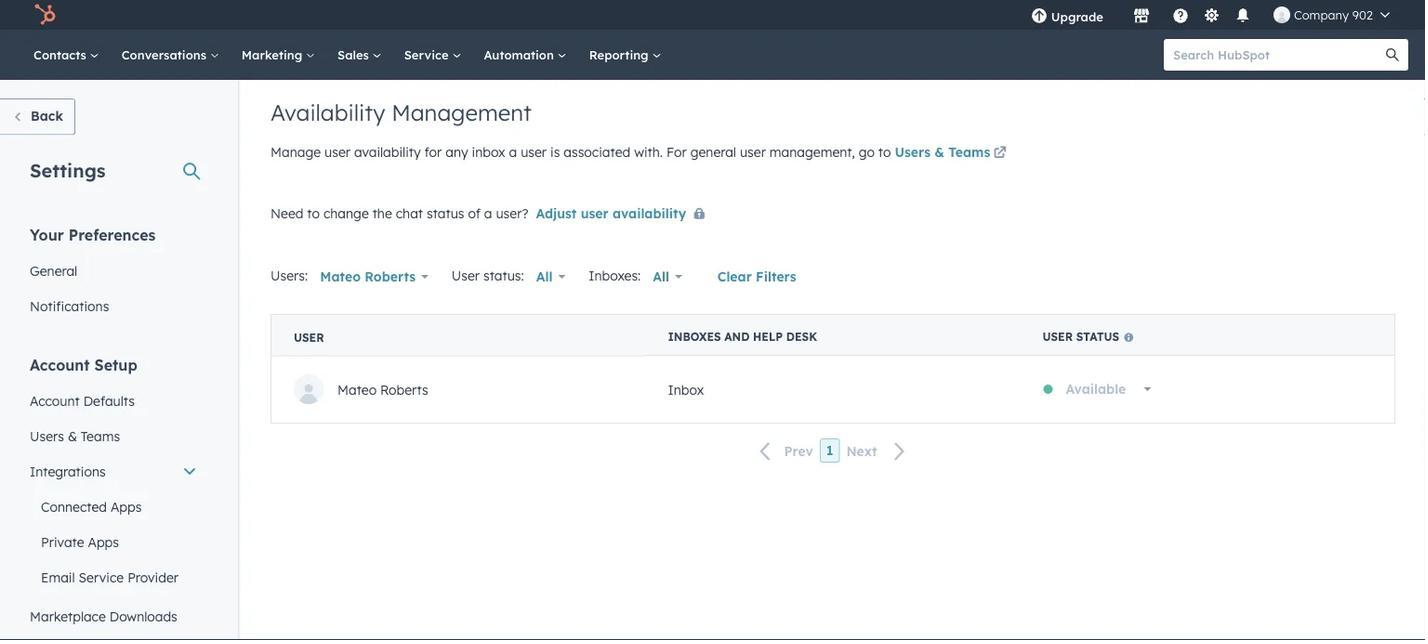 Task type: locate. For each thing, give the bounding box(es) containing it.
general link
[[19, 253, 208, 289]]

automation link
[[473, 30, 578, 80]]

users & teams
[[895, 144, 991, 160], [30, 428, 120, 445]]

status:
[[484, 268, 524, 284]]

users & teams link right go
[[895, 143, 1010, 165]]

hubspot link
[[22, 4, 70, 26]]

preferences
[[69, 226, 156, 244]]

users for account setup
[[30, 428, 64, 445]]

& left link opens in a new window image
[[935, 144, 945, 160]]

1 user from the left
[[1043, 330, 1073, 344]]

1 horizontal spatial &
[[935, 144, 945, 160]]

0 vertical spatial &
[[935, 144, 945, 160]]

user
[[325, 144, 351, 160], [521, 144, 547, 160], [740, 144, 766, 160], [581, 205, 609, 221]]

teams left link opens in a new window image
[[949, 144, 991, 160]]

2 all button from the left
[[641, 259, 695, 296]]

0 horizontal spatial a
[[484, 205, 492, 221]]

all for inboxes:
[[653, 269, 670, 285]]

all
[[536, 269, 553, 285], [653, 269, 670, 285]]

notifications button
[[1227, 0, 1259, 30]]

help
[[753, 330, 783, 344]]

mateo
[[320, 269, 361, 285], [338, 382, 377, 398]]

user inside button
[[581, 205, 609, 221]]

1 account from the top
[[30, 356, 90, 374]]

2 user from the left
[[294, 330, 324, 344]]

1 vertical spatial service
[[79, 570, 124, 586]]

all button up inboxes
[[641, 259, 695, 296]]

to
[[879, 144, 891, 160], [307, 205, 320, 221]]

with.
[[634, 144, 663, 160]]

all button for user status:
[[524, 259, 578, 296]]

user down users:
[[294, 330, 324, 344]]

company 902
[[1294, 7, 1374, 22]]

integrations
[[30, 464, 106, 480]]

1
[[827, 443, 834, 459]]

1 vertical spatial users & teams link
[[19, 419, 208, 454]]

1 vertical spatial apps
[[88, 534, 119, 551]]

availability for adjust
[[613, 205, 686, 221]]

pagination navigation
[[271, 439, 1396, 464]]

1 vertical spatial availability
[[613, 205, 686, 221]]

0 horizontal spatial &
[[68, 428, 77, 445]]

upgrade
[[1052, 9, 1104, 24]]

0 vertical spatial availability
[[354, 144, 421, 160]]

2 all from the left
[[653, 269, 670, 285]]

service up availability management
[[404, 47, 452, 62]]

users
[[895, 144, 931, 160], [30, 428, 64, 445]]

1 vertical spatial to
[[307, 205, 320, 221]]

0 vertical spatial users & teams
[[895, 144, 991, 160]]

1 horizontal spatial all button
[[641, 259, 695, 296]]

1 vertical spatial mateo
[[338, 382, 377, 398]]

menu
[[1018, 0, 1403, 30]]

1 horizontal spatial users & teams
[[895, 144, 991, 160]]

0 horizontal spatial to
[[307, 205, 320, 221]]

0 vertical spatial account
[[30, 356, 90, 374]]

0 vertical spatial roberts
[[365, 269, 416, 285]]

teams for management
[[949, 144, 991, 160]]

account
[[30, 356, 90, 374], [30, 393, 80, 409]]

0 vertical spatial a
[[509, 144, 517, 160]]

0 vertical spatial mateo
[[320, 269, 361, 285]]

1 vertical spatial account
[[30, 393, 80, 409]]

0 horizontal spatial teams
[[81, 428, 120, 445]]

conversations link
[[110, 30, 230, 80]]

a
[[509, 144, 517, 160], [484, 205, 492, 221]]

private apps
[[41, 534, 119, 551]]

users up integrations
[[30, 428, 64, 445]]

1 all from the left
[[536, 269, 553, 285]]

&
[[935, 144, 945, 160], [68, 428, 77, 445]]

go
[[859, 144, 875, 160]]

all right status:
[[536, 269, 553, 285]]

management,
[[770, 144, 855, 160]]

apps up "email service provider"
[[88, 534, 119, 551]]

a right the inbox
[[509, 144, 517, 160]]

0 vertical spatial mateo roberts
[[320, 269, 416, 285]]

user
[[452, 268, 480, 284]]

upgrade image
[[1031, 8, 1048, 25]]

email service provider link
[[19, 560, 208, 596]]

user left status
[[1043, 330, 1073, 344]]

0 horizontal spatial availability
[[354, 144, 421, 160]]

marketplace downloads
[[30, 609, 177, 625]]

0 vertical spatial to
[[879, 144, 891, 160]]

availability management
[[271, 99, 532, 126]]

all button left inboxes:
[[524, 259, 578, 296]]

account defaults
[[30, 393, 135, 409]]

need to change the chat status of a user?
[[271, 205, 529, 221]]

users & teams link down defaults
[[19, 419, 208, 454]]

all right inboxes:
[[653, 269, 670, 285]]

teams
[[949, 144, 991, 160], [81, 428, 120, 445]]

apps
[[111, 499, 142, 515], [88, 534, 119, 551]]

general
[[30, 263, 77, 279]]

users & teams inside account setup element
[[30, 428, 120, 445]]

users & teams link
[[895, 143, 1010, 165], [19, 419, 208, 454]]

teams inside account setup element
[[81, 428, 120, 445]]

inboxes and help desk
[[668, 330, 817, 344]]

availability down availability management
[[354, 144, 421, 160]]

apps for private apps
[[88, 534, 119, 551]]

0 vertical spatial apps
[[111, 499, 142, 515]]

0 horizontal spatial users & teams link
[[19, 419, 208, 454]]

0 horizontal spatial users & teams
[[30, 428, 120, 445]]

service down private apps link on the bottom left of the page
[[79, 570, 124, 586]]

1 vertical spatial users & teams
[[30, 428, 120, 445]]

1 horizontal spatial user
[[1043, 330, 1073, 344]]

1 vertical spatial a
[[484, 205, 492, 221]]

mateo roberts button
[[308, 259, 441, 296]]

1 horizontal spatial service
[[404, 47, 452, 62]]

2 account from the top
[[30, 393, 80, 409]]

1 horizontal spatial users
[[895, 144, 931, 160]]

& for management
[[935, 144, 945, 160]]

users & teams for management
[[895, 144, 991, 160]]

0 horizontal spatial all button
[[524, 259, 578, 296]]

menu containing company 902
[[1018, 0, 1403, 30]]

account up the 'account defaults'
[[30, 356, 90, 374]]

user?
[[496, 205, 529, 221]]

account for account setup
[[30, 356, 90, 374]]

0 vertical spatial users
[[895, 144, 931, 160]]

a right of
[[484, 205, 492, 221]]

account defaults link
[[19, 384, 208, 419]]

0 horizontal spatial all
[[536, 269, 553, 285]]

management
[[392, 99, 532, 126]]

1 horizontal spatial teams
[[949, 144, 991, 160]]

status
[[427, 205, 465, 221]]

& up integrations
[[68, 428, 77, 445]]

0 vertical spatial users & teams link
[[895, 143, 1010, 165]]

1 vertical spatial roberts
[[380, 382, 429, 398]]

1 horizontal spatial users & teams link
[[895, 143, 1010, 165]]

roberts
[[365, 269, 416, 285], [380, 382, 429, 398]]

user right adjust
[[581, 205, 609, 221]]

downloads
[[109, 609, 177, 625]]

inbox
[[472, 144, 506, 160]]

& inside account setup element
[[68, 428, 77, 445]]

apps down integrations button
[[111, 499, 142, 515]]

account down account setup
[[30, 393, 80, 409]]

users inside account setup element
[[30, 428, 64, 445]]

1 horizontal spatial all
[[653, 269, 670, 285]]

notifications image
[[1235, 8, 1252, 25]]

1 vertical spatial users
[[30, 428, 64, 445]]

all button
[[524, 259, 578, 296], [641, 259, 695, 296]]

0 horizontal spatial user
[[294, 330, 324, 344]]

teams down defaults
[[81, 428, 120, 445]]

to right go
[[879, 144, 891, 160]]

change
[[324, 205, 369, 221]]

manage user availability for any inbox a user is associated with. for general user management, go to
[[271, 144, 895, 160]]

marketplace downloads link
[[19, 599, 208, 635]]

for
[[425, 144, 442, 160]]

clear
[[718, 269, 752, 285]]

0 horizontal spatial users
[[30, 428, 64, 445]]

conversations
[[122, 47, 210, 62]]

0 vertical spatial teams
[[949, 144, 991, 160]]

1 horizontal spatial availability
[[613, 205, 686, 221]]

Search HubSpot search field
[[1164, 39, 1392, 71]]

marketplaces image
[[1134, 8, 1150, 25]]

your preferences element
[[19, 225, 208, 324]]

hubspot image
[[33, 4, 56, 26]]

and
[[725, 330, 750, 344]]

availability
[[271, 99, 385, 126]]

user down availability
[[325, 144, 351, 160]]

mateo roberts image
[[1274, 7, 1291, 23]]

manage
[[271, 144, 321, 160]]

0 horizontal spatial service
[[79, 570, 124, 586]]

is
[[551, 144, 560, 160]]

inbox
[[668, 382, 704, 398]]

availability
[[354, 144, 421, 160], [613, 205, 686, 221]]

availability inside button
[[613, 205, 686, 221]]

1 vertical spatial teams
[[81, 428, 120, 445]]

1 vertical spatial &
[[68, 428, 77, 445]]

to right the need
[[307, 205, 320, 221]]

users & teams up integrations
[[30, 428, 120, 445]]

contacts
[[33, 47, 90, 62]]

users right go
[[895, 144, 931, 160]]

1 all button from the left
[[524, 259, 578, 296]]

1 horizontal spatial a
[[509, 144, 517, 160]]

sales
[[338, 47, 373, 62]]

& for setup
[[68, 428, 77, 445]]

clear filters
[[718, 269, 797, 285]]

users & teams left link opens in a new window image
[[895, 144, 991, 160]]

availability down the with.
[[613, 205, 686, 221]]



Task type: describe. For each thing, give the bounding box(es) containing it.
search button
[[1377, 39, 1409, 71]]

your preferences
[[30, 226, 156, 244]]

adjust
[[536, 205, 577, 221]]

of
[[468, 205, 481, 221]]

help image
[[1173, 8, 1189, 25]]

the
[[373, 205, 392, 221]]

for
[[667, 144, 687, 160]]

user status:
[[452, 268, 524, 284]]

0 vertical spatial service
[[404, 47, 452, 62]]

marketing link
[[230, 30, 326, 80]]

prev
[[784, 443, 814, 459]]

email
[[41, 570, 75, 586]]

user for user
[[294, 330, 324, 344]]

company 902 button
[[1263, 0, 1401, 30]]

defaults
[[83, 393, 135, 409]]

all button for inboxes:
[[641, 259, 695, 296]]

apps for connected apps
[[111, 499, 142, 515]]

user right general
[[740, 144, 766, 160]]

status
[[1077, 330, 1120, 344]]

902
[[1353, 7, 1374, 22]]

clear filters button
[[706, 259, 809, 296]]

company
[[1294, 7, 1350, 22]]

mateo roberts inside popup button
[[320, 269, 416, 285]]

user for user status
[[1043, 330, 1073, 344]]

next
[[847, 443, 877, 459]]

user left is at the top
[[521, 144, 547, 160]]

contacts link
[[22, 30, 110, 80]]

sales link
[[326, 30, 393, 80]]

need
[[271, 205, 304, 221]]

service link
[[393, 30, 473, 80]]

teams for setup
[[81, 428, 120, 445]]

user status
[[1043, 330, 1120, 344]]

settings
[[30, 159, 106, 182]]

any
[[446, 144, 468, 160]]

integrations button
[[19, 454, 208, 490]]

automation
[[484, 47, 558, 62]]

general
[[691, 144, 737, 160]]

account for account defaults
[[30, 393, 80, 409]]

1 button
[[820, 439, 840, 463]]

users & teams link for setup
[[19, 419, 208, 454]]

users:
[[271, 268, 308, 284]]

adjust user availability
[[536, 205, 686, 221]]

roberts inside popup button
[[365, 269, 416, 285]]

1 vertical spatial mateo roberts
[[338, 382, 429, 398]]

marketplaces button
[[1122, 0, 1161, 30]]

search image
[[1387, 48, 1400, 61]]

email service provider
[[41, 570, 179, 586]]

filters
[[756, 269, 797, 285]]

all for user status:
[[536, 269, 553, 285]]

connected apps
[[41, 499, 142, 515]]

back
[[31, 108, 63, 124]]

setup
[[94, 356, 137, 374]]

adjust user availability button
[[536, 202, 712, 226]]

users & teams for setup
[[30, 428, 120, 445]]

inboxes
[[668, 330, 721, 344]]

desk
[[787, 330, 817, 344]]

account setup
[[30, 356, 137, 374]]

connected
[[41, 499, 107, 515]]

settings image
[[1204, 8, 1220, 25]]

mateo inside popup button
[[320, 269, 361, 285]]

notifications
[[30, 298, 109, 314]]

marketplace
[[30, 609, 106, 625]]

connected apps link
[[19, 490, 208, 525]]

available
[[1066, 381, 1126, 398]]

link opens in a new window image
[[994, 143, 1007, 165]]

next button
[[840, 439, 917, 464]]

help button
[[1165, 0, 1197, 30]]

1 horizontal spatial to
[[879, 144, 891, 160]]

users & teams link for management
[[895, 143, 1010, 165]]

settings link
[[1200, 5, 1224, 25]]

reporting
[[589, 47, 652, 62]]

marketing
[[242, 47, 306, 62]]

inboxes:
[[589, 268, 641, 284]]

your
[[30, 226, 64, 244]]

users for availability management
[[895, 144, 931, 160]]

prev button
[[749, 439, 820, 464]]

associated
[[564, 144, 631, 160]]

private apps link
[[19, 525, 208, 560]]

notifications link
[[19, 289, 208, 324]]

availability for manage
[[354, 144, 421, 160]]

service inside account setup element
[[79, 570, 124, 586]]

available button
[[1054, 371, 1164, 408]]

back link
[[0, 99, 75, 135]]

link opens in a new window image
[[994, 147, 1007, 160]]

private
[[41, 534, 84, 551]]

chat
[[396, 205, 423, 221]]

reporting link
[[578, 30, 673, 80]]

account setup element
[[19, 355, 208, 641]]



Task type: vqa. For each thing, say whether or not it's contained in the screenshot.
Downloads
yes



